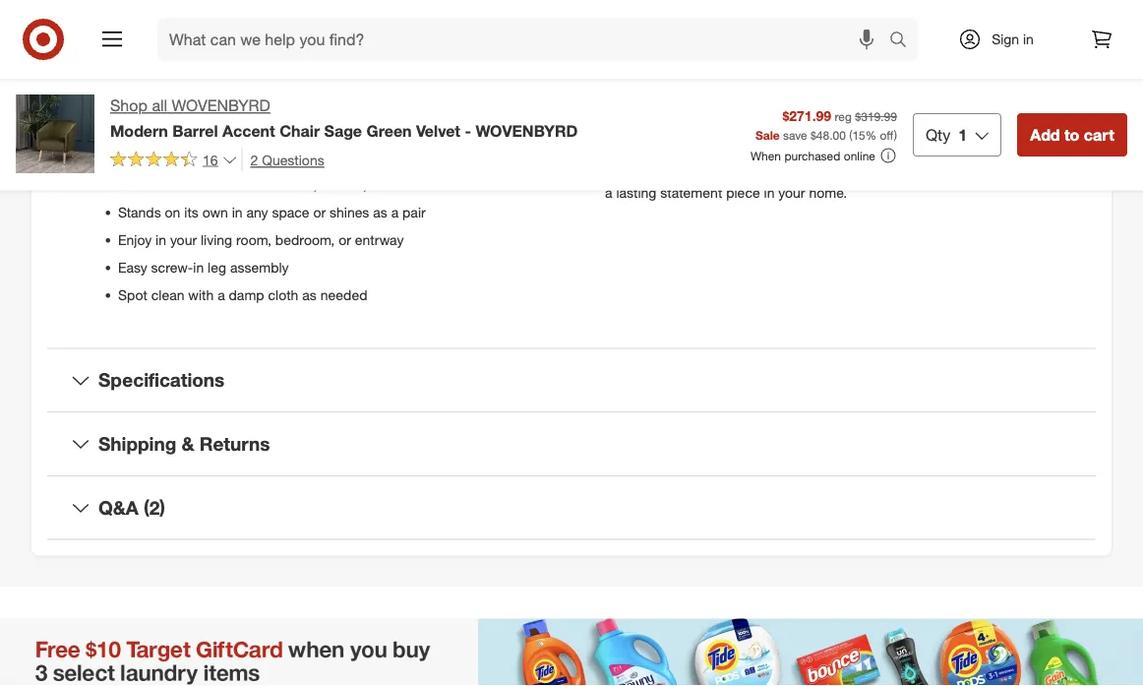 Task type: vqa. For each thing, say whether or not it's contained in the screenshot.
$2.49
no



Task type: describe. For each thing, give the bounding box(es) containing it.
spot
[[118, 286, 148, 303]]

green
[[367, 121, 412, 140]]

clean
[[151, 286, 185, 303]]

0 vertical spatial modern
[[118, 93, 166, 110]]

qty 1
[[926, 125, 968, 144]]

cozy
[[713, 144, 741, 161]]

to inside button
[[1065, 125, 1080, 144]]

(
[[850, 127, 853, 142]]

perfectly
[[807, 85, 861, 102]]

velvets, inside description the range of luxe fabrics blends perfectly with timeless style in our barrel accent chair. with high-density foam seating and gently sloped arms, this chair will quickly become your favorite spot to daydream. enchanting guests with the range of cozy textured faux shearling, luxe velvets, or subtle textured fabrics and light natural wood detailing, the barrel accent chair will become a lasting statement piece in your home.
[[922, 144, 968, 161]]

0 horizontal spatial timeless
[[193, 93, 244, 110]]

screw-
[[151, 258, 193, 275]]

0 vertical spatial range
[[632, 85, 667, 102]]

light
[[678, 164, 704, 181]]

piece
[[727, 183, 761, 201]]

0 horizontal spatial wovenbyrd
[[172, 96, 270, 115]]

specifications
[[98, 369, 225, 391]]

15
[[853, 127, 866, 142]]

density
[[754, 105, 799, 122]]

0 horizontal spatial wood
[[166, 148, 201, 165]]

easy
[[118, 258, 147, 275]]

0 horizontal spatial luxe
[[687, 85, 712, 102]]

living
[[201, 231, 232, 248]]

1 horizontal spatial and
[[651, 164, 674, 181]]

offered in classic woven fabrics, velvets, and texture
[[118, 176, 441, 193]]

1 horizontal spatial wovenbyrd
[[476, 121, 578, 140]]

1 horizontal spatial accent
[[605, 105, 649, 122]]

home.
[[809, 183, 848, 201]]

1 vertical spatial of
[[697, 144, 709, 161]]

natural
[[708, 164, 750, 181]]

all
[[152, 96, 167, 115]]

description the range of luxe fabrics blends perfectly with timeless style in our barrel accent chair. with high-density foam seating and gently sloped arms, this chair will quickly become your favorite spot to daydream. enchanting guests with the range of cozy textured faux shearling, luxe velvets, or subtle textured fabrics and light natural wood detailing, the barrel accent chair will become a lasting statement piece in your home.
[[605, 57, 1080, 201]]

entrway
[[355, 231, 404, 248]]

16 link
[[110, 148, 238, 173]]

0 horizontal spatial to
[[374, 148, 386, 165]]

q&a (2)
[[98, 496, 165, 519]]

reg
[[835, 109, 852, 123]]

specifications button
[[47, 349, 1097, 412]]

wood inside description the range of luxe fabrics blends perfectly with timeless style in our barrel accent chair. with high-density foam seating and gently sloped arms, this chair will quickly become your favorite spot to daydream. enchanting guests with the range of cozy textured faux shearling, luxe velvets, or subtle textured fabrics and light natural wood detailing, the barrel accent chair will become a lasting statement piece in your home.
[[754, 164, 788, 181]]

2 horizontal spatial the
[[851, 164, 870, 181]]

legs
[[257, 148, 282, 165]]

with up $319.99
[[865, 85, 891, 102]]

offered
[[118, 176, 164, 193]]

-
[[465, 121, 471, 140]]

off
[[880, 127, 894, 142]]

spot clean with a damp cloth as needed
[[118, 286, 368, 303]]

stands
[[118, 203, 161, 220]]

detailing,
[[792, 164, 847, 181]]

1 horizontal spatial barrel
[[874, 164, 911, 181]]

q&a
[[98, 496, 139, 519]]

1 vertical spatial your
[[779, 183, 806, 201]]

shipping
[[98, 432, 176, 455]]

search button
[[881, 18, 928, 65]]

0 vertical spatial of
[[671, 85, 683, 102]]

space
[[272, 203, 310, 220]]

2 questions
[[251, 151, 325, 168]]

2 textured from the left
[[1029, 144, 1080, 161]]

with down chair
[[605, 144, 631, 161]]

chair will
[[962, 164, 1018, 181]]

0 horizontal spatial as
[[302, 286, 317, 303]]

add
[[286, 148, 310, 165]]

statement
[[661, 183, 723, 201]]

yet
[[170, 93, 189, 110]]

cart
[[1084, 125, 1115, 144]]

$319.99
[[856, 109, 898, 123]]

description
[[605, 57, 692, 76]]

1 vertical spatial or
[[313, 203, 326, 220]]

with up the legs
[[257, 121, 282, 138]]

highlights
[[98, 57, 174, 76]]

texture
[[398, 176, 441, 193]]

gently
[[913, 105, 951, 122]]

returns
[[200, 432, 270, 455]]

guests
[[1033, 124, 1074, 142]]

&
[[182, 432, 194, 455]]

barrel
[[176, 121, 211, 138]]

2
[[251, 151, 258, 168]]

timeless inside description the range of luxe fabrics blends perfectly with timeless style in our barrel accent chair. with high-density foam seating and gently sloped arms, this chair will quickly become your favorite spot to daydream. enchanting guests with the range of cozy textured faux shearling, luxe velvets, or subtle textured fabrics and light natural wood detailing, the barrel accent chair will become a lasting statement piece in your home.
[[894, 85, 946, 102]]

damp
[[229, 286, 264, 303]]

easy screw-in leg assembly
[[118, 258, 289, 275]]

1 horizontal spatial fabrics
[[716, 85, 758, 102]]

high-
[[722, 105, 754, 122]]

with down easy screw-in leg assembly
[[188, 286, 214, 303]]

faux
[[800, 144, 826, 161]]

2 horizontal spatial barrel
[[1021, 85, 1057, 102]]

sign
[[992, 31, 1020, 48]]

2 horizontal spatial and
[[886, 105, 910, 122]]

classic
[[183, 176, 225, 193]]

$
[[811, 127, 817, 142]]

on
[[165, 203, 181, 220]]

daydream.
[[891, 124, 956, 142]]

0 horizontal spatial a
[[218, 286, 225, 303]]

bedroom,
[[275, 231, 335, 248]]

in right enjoy
[[156, 231, 166, 248]]

1 vertical spatial velvets,
[[321, 176, 367, 193]]

in down 16 link
[[168, 176, 179, 193]]

0 vertical spatial your
[[764, 124, 791, 142]]

add to cart button
[[1018, 113, 1128, 156]]

1 horizontal spatial become
[[1022, 164, 1073, 181]]

0 vertical spatial design
[[247, 93, 289, 110]]

this
[[1038, 105, 1060, 122]]

finished
[[204, 148, 253, 165]]

will
[[639, 124, 659, 142]]

assembly
[[230, 258, 289, 275]]

sage
[[324, 121, 362, 140]]

shape
[[215, 121, 253, 138]]

style
[[949, 85, 978, 102]]

shipping & returns button
[[47, 413, 1097, 475]]

(2)
[[144, 496, 165, 519]]

0 vertical spatial as
[[373, 203, 388, 220]]



Task type: locate. For each thing, give the bounding box(es) containing it.
barrel down modern yet timeless design
[[172, 121, 218, 140]]

to
[[875, 124, 888, 142], [1065, 125, 1080, 144], [374, 148, 386, 165]]

timeless up "shape"
[[193, 93, 244, 110]]

advertisement region
[[0, 619, 1144, 686]]

or down shines
[[339, 231, 351, 248]]

the
[[635, 144, 654, 161], [390, 148, 409, 165], [851, 164, 870, 181]]

2 vertical spatial a
[[218, 286, 225, 303]]

chair
[[280, 121, 320, 140]]

details button
[[47, 0, 1097, 49]]

the down online
[[851, 164, 870, 181]]

2 vertical spatial barrel
[[874, 164, 911, 181]]

accent inside shop all wovenbyrd modern barrel accent chair sage green velvet - wovenbyrd
[[223, 121, 275, 140]]

accent up chair
[[605, 105, 649, 122]]

with
[[865, 85, 891, 102], [257, 121, 282, 138], [605, 144, 631, 161], [188, 286, 214, 303]]

fabrics,
[[272, 176, 317, 193]]

leg
[[208, 258, 226, 275]]

1 horizontal spatial or
[[339, 231, 351, 248]]

0 horizontal spatial or
[[313, 203, 326, 220]]

range down description
[[632, 85, 667, 102]]

quickly
[[663, 124, 706, 142]]

1 horizontal spatial a
[[391, 203, 399, 220]]

1
[[959, 125, 968, 144]]

pair
[[403, 203, 426, 220]]

in left leg
[[193, 258, 204, 275]]

updated barrel shape with sloped arms for comfort
[[118, 121, 436, 138]]

with
[[691, 105, 719, 122]]

room,
[[236, 231, 272, 248]]

details
[[98, 6, 160, 28]]

save
[[783, 127, 808, 142]]

1 horizontal spatial timeless
[[894, 85, 946, 102]]

your down detailing,
[[779, 183, 806, 201]]

barrel down online
[[874, 164, 911, 181]]

enjoy
[[118, 231, 152, 248]]

1 horizontal spatial of
[[697, 144, 709, 161]]

1 horizontal spatial textured
[[1029, 144, 1080, 161]]

natural wood finished legs add elegance to the design
[[118, 148, 454, 165]]

textured down sale
[[745, 144, 796, 161]]

0 horizontal spatial fabrics
[[605, 164, 647, 181]]

luxe down )
[[893, 144, 918, 161]]

needed
[[321, 286, 368, 303]]

What can we help you find? suggestions appear below search field
[[157, 18, 895, 61]]

or inside description the range of luxe fabrics blends perfectly with timeless style in our barrel accent chair. with high-density foam seating and gently sloped arms, this chair will quickly become your favorite spot to daydream. enchanting guests with the range of cozy textured faux shearling, luxe velvets, or subtle textured fabrics and light natural wood detailing, the barrel accent chair will become a lasting statement piece in your home.
[[971, 144, 984, 161]]

1 horizontal spatial design
[[413, 148, 454, 165]]

luxe up with
[[687, 85, 712, 102]]

textured down guests at the right of the page
[[1029, 144, 1080, 161]]

a left lasting
[[605, 183, 613, 201]]

1 vertical spatial fabrics
[[605, 164, 647, 181]]

1 vertical spatial range
[[658, 144, 693, 161]]

shearling,
[[830, 144, 889, 161]]

modern inside shop all wovenbyrd modern barrel accent chair sage green velvet - wovenbyrd
[[110, 121, 168, 140]]

0 vertical spatial velvets,
[[922, 144, 968, 161]]

to down green
[[374, 148, 386, 165]]

wood down when at the top right of the page
[[754, 164, 788, 181]]

0 vertical spatial fabrics
[[716, 85, 758, 102]]

sloped down style
[[955, 105, 997, 122]]

woven
[[229, 176, 269, 193]]

$271.99 reg $319.99 sale save $ 48.00 ( 15 % off )
[[756, 107, 898, 142]]

%
[[866, 127, 877, 142]]

0 horizontal spatial velvets,
[[321, 176, 367, 193]]

1 horizontal spatial velvets,
[[922, 144, 968, 161]]

2 horizontal spatial to
[[1065, 125, 1080, 144]]

enchanting
[[960, 124, 1029, 142]]

foam
[[803, 105, 834, 122]]

16
[[203, 151, 218, 168]]

modern yet timeless design
[[118, 93, 289, 110]]

accent up 2
[[223, 121, 275, 140]]

sign in
[[992, 31, 1034, 48]]

accent down "qty"
[[915, 164, 958, 181]]

questions
[[262, 151, 325, 168]]

1 horizontal spatial as
[[373, 203, 388, 220]]

the down will
[[635, 144, 654, 161]]

1 vertical spatial barrel
[[172, 121, 218, 140]]

sloped up add
[[286, 121, 328, 138]]

subtle
[[988, 144, 1025, 161]]

2 vertical spatial or
[[339, 231, 351, 248]]

1 vertical spatial design
[[413, 148, 454, 165]]

become down high-
[[710, 124, 761, 142]]

range down quickly
[[658, 144, 693, 161]]

fabrics up lasting
[[605, 164, 647, 181]]

sloped
[[955, 105, 997, 122], [286, 121, 328, 138]]

48.00
[[817, 127, 846, 142]]

shop
[[110, 96, 148, 115]]

0 horizontal spatial become
[[710, 124, 761, 142]]

sign in link
[[942, 18, 1065, 61]]

a inside description the range of luxe fabrics blends perfectly with timeless style in our barrel accent chair. with high-density foam seating and gently sloped arms, this chair will quickly become your favorite spot to daydream. enchanting guests with the range of cozy textured faux shearling, luxe velvets, or subtle textured fabrics and light natural wood detailing, the barrel accent chair will become a lasting statement piece in your home.
[[605, 183, 613, 201]]

become down add
[[1022, 164, 1073, 181]]

timeless
[[894, 85, 946, 102], [193, 93, 244, 110]]

as right cloth
[[302, 286, 317, 303]]

shipping & returns
[[98, 432, 270, 455]]

as up entrway
[[373, 203, 388, 220]]

wovenbyrd right -
[[476, 121, 578, 140]]

0 vertical spatial luxe
[[687, 85, 712, 102]]

0 horizontal spatial accent
[[223, 121, 275, 140]]

or right space
[[313, 203, 326, 220]]

and left light
[[651, 164, 674, 181]]

0 horizontal spatial of
[[671, 85, 683, 102]]

purchased
[[785, 148, 841, 163]]

image of modern barrel accent chair sage green velvet - wovenbyrd image
[[16, 94, 94, 173]]

design down the "velvet"
[[413, 148, 454, 165]]

1 vertical spatial a
[[391, 203, 399, 220]]

velvets,
[[922, 144, 968, 161], [321, 176, 367, 193]]

to left )
[[875, 124, 888, 142]]

your down its
[[170, 231, 197, 248]]

barrel up this
[[1021, 85, 1057, 102]]

velvets, down qty 1
[[922, 144, 968, 161]]

qty
[[926, 125, 951, 144]]

for
[[367, 121, 383, 138]]

online
[[844, 148, 876, 163]]

and up )
[[886, 105, 910, 122]]

of up chair.
[[671, 85, 683, 102]]

0 horizontal spatial textured
[[745, 144, 796, 161]]

to inside description the range of luxe fabrics blends perfectly with timeless style in our barrel accent chair. with high-density foam seating and gently sloped arms, this chair will quickly become your favorite spot to daydream. enchanting guests with the range of cozy textured faux shearling, luxe velvets, or subtle textured fabrics and light natural wood detailing, the barrel accent chair will become a lasting statement piece in your home.
[[875, 124, 888, 142]]

natural
[[118, 148, 162, 165]]

1 textured from the left
[[745, 144, 796, 161]]

any
[[247, 203, 268, 220]]

favorite
[[795, 124, 840, 142]]

0 horizontal spatial the
[[390, 148, 409, 165]]

2 horizontal spatial or
[[971, 144, 984, 161]]

chair.
[[653, 105, 687, 122]]

q&a (2) button
[[47, 476, 1097, 539]]

wovenbyrd up "shape"
[[172, 96, 270, 115]]

2 questions link
[[242, 148, 325, 171]]

barrel inside shop all wovenbyrd modern barrel accent chair sage green velvet - wovenbyrd
[[172, 121, 218, 140]]

comfort
[[387, 121, 436, 138]]

0 horizontal spatial sloped
[[286, 121, 328, 138]]

luxe
[[687, 85, 712, 102], [893, 144, 918, 161]]

own
[[202, 203, 228, 220]]

when purchased online
[[751, 148, 876, 163]]

barrel
[[1021, 85, 1057, 102], [172, 121, 218, 140], [874, 164, 911, 181]]

1 vertical spatial wovenbyrd
[[476, 121, 578, 140]]

sale
[[756, 127, 780, 142]]

our
[[997, 85, 1017, 102]]

2 horizontal spatial accent
[[915, 164, 958, 181]]

of
[[671, 85, 683, 102], [697, 144, 709, 161]]

accent
[[605, 105, 649, 122], [223, 121, 275, 140], [915, 164, 958, 181]]

0 horizontal spatial design
[[247, 93, 289, 110]]

your down density
[[764, 124, 791, 142]]

in left any
[[232, 203, 243, 220]]

updated
[[118, 121, 172, 138]]

fabrics up high-
[[716, 85, 758, 102]]

design up updated barrel shape with sloped arms for comfort
[[247, 93, 289, 110]]

or
[[971, 144, 984, 161], [313, 203, 326, 220], [339, 231, 351, 248]]

wood left 16
[[166, 148, 201, 165]]

1 vertical spatial luxe
[[893, 144, 918, 161]]

shines
[[330, 203, 369, 220]]

a left damp
[[218, 286, 225, 303]]

in left our
[[982, 85, 993, 102]]

modern up updated
[[118, 93, 166, 110]]

0 vertical spatial a
[[605, 183, 613, 201]]

chair
[[605, 124, 635, 142]]

0 vertical spatial become
[[710, 124, 761, 142]]

2 vertical spatial your
[[170, 231, 197, 248]]

and left texture
[[371, 176, 394, 193]]

timeless up gently
[[894, 85, 946, 102]]

1 horizontal spatial sloped
[[955, 105, 997, 122]]

arms,
[[1001, 105, 1035, 122]]

1 vertical spatial as
[[302, 286, 317, 303]]

range
[[632, 85, 667, 102], [658, 144, 693, 161]]

a left pair
[[391, 203, 399, 220]]

2 horizontal spatial a
[[605, 183, 613, 201]]

fabrics
[[716, 85, 758, 102], [605, 164, 647, 181]]

elegance
[[313, 148, 370, 165]]

1 horizontal spatial wood
[[754, 164, 788, 181]]

add to cart
[[1031, 125, 1115, 144]]

0 horizontal spatial and
[[371, 176, 394, 193]]

modern up natural
[[110, 121, 168, 140]]

1 horizontal spatial the
[[635, 144, 654, 161]]

when
[[751, 148, 782, 163]]

0 vertical spatial barrel
[[1021, 85, 1057, 102]]

spot
[[844, 124, 872, 142]]

1 horizontal spatial luxe
[[893, 144, 918, 161]]

1 vertical spatial modern
[[110, 121, 168, 140]]

1 vertical spatial become
[[1022, 164, 1073, 181]]

)
[[894, 127, 898, 142]]

the down green
[[390, 148, 409, 165]]

0 vertical spatial or
[[971, 144, 984, 161]]

1 horizontal spatial to
[[875, 124, 888, 142]]

in right sign
[[1024, 31, 1034, 48]]

of up light
[[697, 144, 709, 161]]

0 vertical spatial wovenbyrd
[[172, 96, 270, 115]]

or up chair will
[[971, 144, 984, 161]]

blends
[[761, 85, 803, 102]]

sloped inside description the range of luxe fabrics blends perfectly with timeless style in our barrel accent chair. with high-density foam seating and gently sloped arms, this chair will quickly become your favorite spot to daydream. enchanting guests with the range of cozy textured faux shearling, luxe velvets, or subtle textured fabrics and light natural wood detailing, the barrel accent chair will become a lasting statement piece in your home.
[[955, 105, 997, 122]]

search
[[881, 32, 928, 51]]

0 horizontal spatial barrel
[[172, 121, 218, 140]]

in right piece at the top right
[[764, 183, 775, 201]]

to right add
[[1065, 125, 1080, 144]]

velvets, down elegance
[[321, 176, 367, 193]]

textured
[[745, 144, 796, 161], [1029, 144, 1080, 161]]

seating
[[838, 105, 882, 122]]



